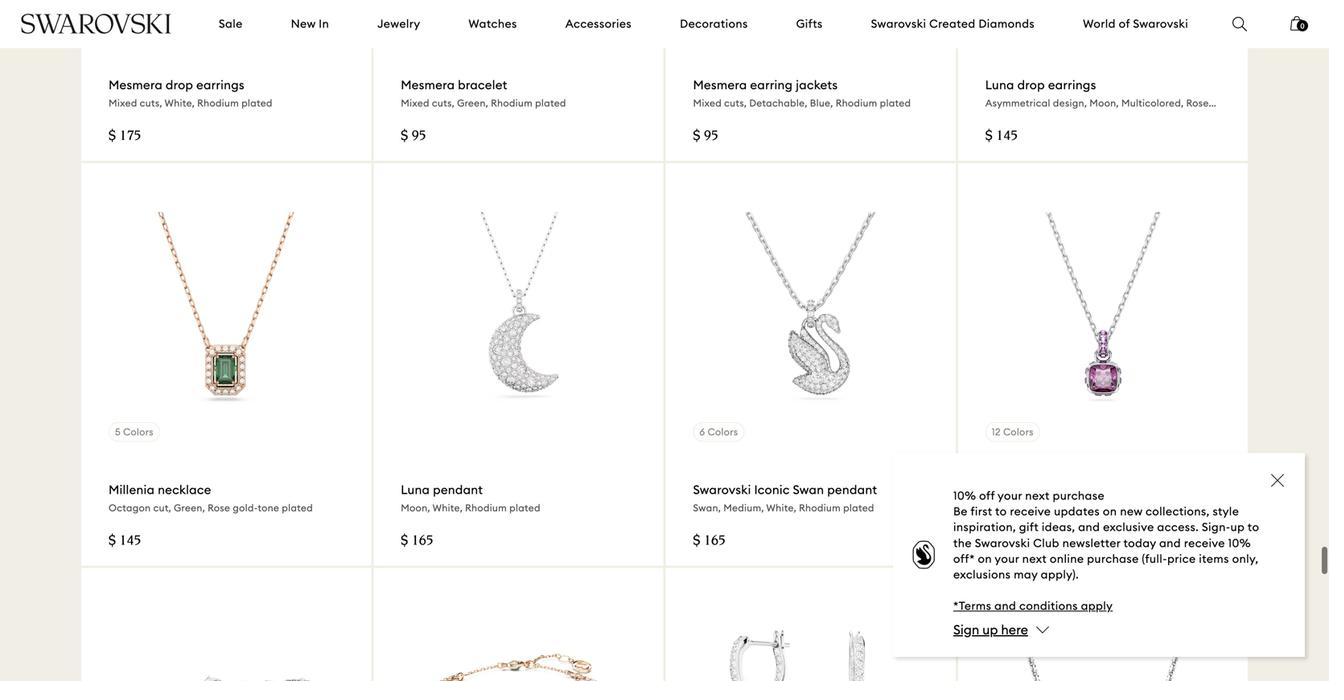 Task type: vqa. For each thing, say whether or not it's contained in the screenshot.


Task type: locate. For each thing, give the bounding box(es) containing it.
access.
[[1158, 521, 1199, 535]]

swarovski inside 10% off your next purchase be first to receive updates on new collections, style inspiration, gift ideas, and exclusive access. sign-up to the swarovski club newsletter today and receive 10% off* on your next online purchase (full-price items only, exclusions may apply).
[[975, 536, 1031, 551]]

0 horizontal spatial to
[[996, 505, 1007, 519]]

rhodium inside birthstone pendant square cut, february, pink, rhodium plated
[[1114, 502, 1155, 514]]

cuts,
[[140, 97, 162, 109], [432, 97, 455, 109], [724, 97, 747, 109]]

rhodium down "swan"
[[799, 502, 841, 514]]

tone
[[258, 502, 279, 514]]

2 horizontal spatial and
[[1160, 536, 1181, 551]]

sign up here
[[954, 622, 1029, 638]]

swarovski iconic swan pendant swan, medium, white, rhodium plated
[[693, 482, 878, 514]]

0 vertical spatial purchase
[[1053, 489, 1105, 503]]

$ 145 down octagon
[[109, 535, 141, 549]]

today
[[1124, 536, 1157, 551]]

style
[[1213, 505, 1240, 519]]

1 horizontal spatial white,
[[433, 502, 463, 514]]

$ 115
[[986, 535, 1018, 549]]

10% up be
[[954, 489, 977, 503]]

0 horizontal spatial 10%
[[954, 489, 977, 503]]

newsletter
[[1063, 536, 1121, 551]]

rhodium
[[197, 97, 239, 109], [491, 97, 533, 109], [836, 97, 878, 109], [465, 502, 507, 514], [799, 502, 841, 514], [1114, 502, 1155, 514]]

1 $ 165 from the left
[[401, 535, 434, 549]]

1 vertical spatial and
[[1160, 536, 1181, 551]]

10% up only,
[[1229, 536, 1251, 551]]

to
[[996, 505, 1007, 519], [1248, 521, 1260, 535]]

plated inside luna pendant moon, white, rhodium plated
[[510, 502, 541, 514]]

1 horizontal spatial earrings
[[1048, 77, 1097, 93]]

octagon
[[109, 502, 151, 514]]

drop
[[166, 77, 193, 93], [1018, 77, 1045, 93]]

plated inside mesmera drop earrings mixed cuts, white, rhodium plated
[[242, 97, 273, 109]]

1 $ 95 from the left
[[401, 130, 426, 144]]

drop for mesmera
[[166, 77, 193, 93]]

1 horizontal spatial cuts,
[[432, 97, 455, 109]]

mesmera up $ 175
[[109, 77, 163, 93]]

0 vertical spatial your
[[998, 489, 1023, 503]]

0 horizontal spatial mixed
[[109, 97, 137, 109]]

rhodium right blue, at the right of page
[[836, 97, 878, 109]]

1 horizontal spatial mesmera
[[401, 77, 455, 93]]

10% off your next purchase be first to receive updates on new collections, style inspiration, gift ideas, and exclusive access. sign-up to the swarovski club newsletter today and receive 10% off* on your next online purchase (full-price items only, exclusions may apply).
[[954, 489, 1260, 582]]

mesmera inside mesmera drop earrings mixed cuts, white, rhodium plated
[[109, 77, 163, 93]]

cut, down necklace
[[153, 502, 171, 514]]

0 vertical spatial up
[[1231, 521, 1245, 535]]

inspiration,
[[954, 521, 1016, 535]]

0 horizontal spatial white,
[[165, 97, 195, 109]]

rhodium down bracelet
[[491, 97, 533, 109]]

mesmera left bracelet
[[401, 77, 455, 93]]

drop for luna
[[1018, 77, 1045, 93]]

green, for bracelet
[[457, 97, 489, 109]]

purchase down newsletter
[[1087, 552, 1139, 567]]

0 vertical spatial 10%
[[954, 489, 977, 503]]

2 horizontal spatial pendant
[[1049, 482, 1099, 498]]

1 cut, from the left
[[153, 502, 171, 514]]

0 horizontal spatial earrings
[[196, 77, 245, 93]]

white, inside swarovski iconic swan pendant swan, medium, white, rhodium plated
[[767, 502, 797, 514]]

*terms and conditions apply
[[954, 599, 1113, 614]]

1 vertical spatial 10%
[[1229, 536, 1251, 551]]

1 mixed from the left
[[109, 97, 137, 109]]

0 vertical spatial and
[[1079, 521, 1100, 535]]

1 horizontal spatial $ 95
[[693, 130, 719, 144]]

swarovski created diamonds link
[[871, 16, 1035, 32]]

$ 165 for swarovski
[[693, 535, 726, 549]]

1 vertical spatial green,
[[174, 502, 205, 514]]

mixed for mesmera drop earrings
[[109, 97, 137, 109]]

0 horizontal spatial receive
[[1010, 505, 1051, 519]]

1 horizontal spatial receive
[[1185, 536, 1226, 551]]

1 horizontal spatial up
[[1231, 521, 1245, 535]]

0 horizontal spatial luna
[[401, 482, 430, 498]]

$ 95
[[401, 130, 426, 144], [693, 130, 719, 144]]

2 $ 165 from the left
[[693, 535, 726, 549]]

2 $ 95 from the left
[[693, 130, 719, 144]]

2 horizontal spatial mixed
[[693, 97, 722, 109]]

purchase up "updates" in the right of the page
[[1053, 489, 1105, 503]]

0 horizontal spatial $ 145
[[109, 535, 141, 549]]

2 mesmera from the left
[[401, 77, 455, 93]]

1 horizontal spatial $ 145
[[986, 130, 1018, 144]]

3 mixed from the left
[[693, 97, 722, 109]]

earrings down the 'sale' link
[[196, 77, 245, 93]]

up inside 10% off your next purchase be first to receive updates on new collections, style inspiration, gift ideas, and exclusive access. sign-up to the swarovski club newsletter today and receive 10% off* on your next online purchase (full-price items only, exclusions may apply).
[[1231, 521, 1245, 535]]

sign up here link
[[954, 622, 1029, 638]]

$ 175
[[109, 130, 141, 144]]

mesmera left the earring
[[693, 77, 747, 93]]

mesmera inside mesmera earring jackets mixed cuts, detachable, blue, rhodium plated
[[693, 77, 747, 93]]

0 horizontal spatial green,
[[174, 502, 205, 514]]

rhodium inside mesmera drop earrings mixed cuts, white, rhodium plated
[[197, 97, 239, 109]]

and up the here at bottom right
[[995, 599, 1017, 614]]

cuts, for mesmera earring jackets
[[724, 97, 747, 109]]

1 pendant from the left
[[433, 482, 483, 498]]

mixed
[[109, 97, 137, 109], [401, 97, 430, 109], [693, 97, 722, 109]]

1 horizontal spatial luna
[[986, 77, 1015, 93]]

$ 145
[[986, 130, 1018, 144], [109, 535, 141, 549]]

on left new
[[1103, 505, 1117, 519]]

1 horizontal spatial cut,
[[1022, 502, 1040, 514]]

1 vertical spatial up
[[983, 622, 998, 638]]

plated inside mesmera earring jackets mixed cuts, detachable, blue, rhodium plated
[[880, 97, 911, 109]]

and up newsletter
[[1079, 521, 1100, 535]]

up right 'sign'
[[983, 622, 998, 638]]

club
[[1034, 536, 1060, 551]]

swarovski left created at the right top
[[871, 16, 927, 31]]

3 pendant from the left
[[1049, 482, 1099, 498]]

2 horizontal spatial mesmera
[[693, 77, 747, 93]]

updates
[[1054, 505, 1100, 519]]

green, down bracelet
[[457, 97, 489, 109]]

0 horizontal spatial cuts,
[[140, 97, 162, 109]]

2 horizontal spatial cuts,
[[724, 97, 747, 109]]

rhodium up exclusive
[[1114, 502, 1155, 514]]

birthstone
[[986, 482, 1046, 498]]

plated
[[242, 97, 273, 109], [535, 97, 566, 109], [880, 97, 911, 109], [282, 502, 313, 514], [510, 502, 541, 514], [844, 502, 875, 514], [1158, 502, 1189, 514]]

mesmera drop earrings mixed cuts, white, rhodium plated
[[109, 77, 273, 109]]

and down access.
[[1160, 536, 1181, 551]]

0 vertical spatial to
[[996, 505, 1007, 519]]

iconic
[[754, 482, 790, 498]]

luna up moon,
[[401, 482, 430, 498]]

5 colors
[[115, 426, 154, 438]]

1 horizontal spatial drop
[[1018, 77, 1045, 93]]

swarovski inside swarovski iconic swan pendant swan, medium, white, rhodium plated
[[693, 482, 751, 498]]

rhodium down the 'sale' link
[[197, 97, 239, 109]]

0 vertical spatial green,
[[457, 97, 489, 109]]

10%
[[954, 489, 977, 503], [1229, 536, 1251, 551]]

green, for necklace
[[174, 502, 205, 514]]

on up exclusions
[[978, 552, 992, 567]]

pendant inside swarovski iconic swan pendant swan, medium, white, rhodium plated
[[828, 482, 878, 498]]

1 vertical spatial $ 145
[[109, 535, 141, 549]]

your right off
[[998, 489, 1023, 503]]

2 mixed from the left
[[401, 97, 430, 109]]

new
[[1120, 505, 1143, 519]]

mesmera for mesmera drop earrings
[[109, 77, 163, 93]]

1 horizontal spatial mixed
[[401, 97, 430, 109]]

mesmera inside the mesmera bracelet mixed cuts, green, rhodium plated
[[401, 77, 455, 93]]

mesmera for mesmera earring jackets
[[693, 77, 747, 93]]

decorations link
[[680, 16, 748, 32]]

up down style
[[1231, 521, 1245, 535]]

swarovski up 'swan,'
[[693, 482, 751, 498]]

cuts, inside mesmera earring jackets mixed cuts, detachable, blue, rhodium plated
[[724, 97, 747, 109]]

0 vertical spatial next
[[1026, 489, 1050, 503]]

2 horizontal spatial white,
[[767, 502, 797, 514]]

1 earrings from the left
[[196, 77, 245, 93]]

2 pendant from the left
[[828, 482, 878, 498]]

1 cuts, from the left
[[140, 97, 162, 109]]

2 earrings from the left
[[1048, 77, 1097, 93]]

green,
[[457, 97, 489, 109], [174, 502, 205, 514]]

cut, inside birthstone pendant square cut, february, pink, rhodium plated
[[1022, 502, 1040, 514]]

pendant inside luna pendant moon, white, rhodium plated
[[433, 482, 483, 498]]

swarovski
[[871, 16, 927, 31], [1133, 16, 1189, 31], [693, 482, 751, 498], [975, 536, 1031, 551]]

0 horizontal spatial on
[[978, 552, 992, 567]]

white, inside mesmera drop earrings mixed cuts, white, rhodium plated
[[165, 97, 195, 109]]

cuts, inside mesmera drop earrings mixed cuts, white, rhodium plated
[[140, 97, 162, 109]]

1 horizontal spatial to
[[1248, 521, 1260, 535]]

be
[[954, 505, 968, 519]]

earrings
[[196, 77, 245, 93], [1048, 77, 1097, 93]]

on
[[1103, 505, 1117, 519], [978, 552, 992, 567]]

next
[[1026, 489, 1050, 503], [1023, 552, 1047, 567]]

next up the may on the bottom right of page
[[1023, 552, 1047, 567]]

to up only,
[[1248, 521, 1260, 535]]

rose
[[208, 502, 230, 514]]

items
[[1199, 552, 1230, 567]]

1 drop from the left
[[166, 77, 193, 93]]

0 vertical spatial $ 145
[[986, 130, 1018, 144]]

rhodium right moon,
[[465, 502, 507, 514]]

jackets
[[796, 77, 838, 93]]

green, inside millenia necklace octagon cut, green, rose gold-tone plated
[[174, 502, 205, 514]]

next up gift
[[1026, 489, 1050, 503]]

and
[[1079, 521, 1100, 535], [1160, 536, 1181, 551], [995, 599, 1017, 614]]

2 drop from the left
[[1018, 77, 1045, 93]]

0 horizontal spatial $ 165
[[401, 535, 434, 549]]

1 vertical spatial on
[[978, 552, 992, 567]]

mixed inside mesmera drop earrings mixed cuts, white, rhodium plated
[[109, 97, 137, 109]]

drop inside mesmera drop earrings mixed cuts, white, rhodium plated
[[166, 77, 193, 93]]

0 link
[[1291, 14, 1309, 42]]

your down $ 115
[[995, 552, 1020, 567]]

0 horizontal spatial mesmera
[[109, 77, 163, 93]]

1 mesmera from the left
[[109, 77, 163, 93]]

0 vertical spatial luna
[[986, 77, 1015, 93]]

green, down necklace
[[174, 502, 205, 514]]

3 mesmera from the left
[[693, 77, 747, 93]]

1 horizontal spatial pendant
[[828, 482, 878, 498]]

0 horizontal spatial $ 95
[[401, 130, 426, 144]]

1 horizontal spatial green,
[[457, 97, 489, 109]]

luna for luna drop earrings
[[986, 77, 1015, 93]]

green, inside the mesmera bracelet mixed cuts, green, rhodium plated
[[457, 97, 489, 109]]

mixed inside mesmera earring jackets mixed cuts, detachable, blue, rhodium plated
[[693, 97, 722, 109]]

cut, inside millenia necklace octagon cut, green, rose gold-tone plated
[[153, 502, 171, 514]]

$ 165 down moon,
[[401, 535, 434, 549]]

1 vertical spatial your
[[995, 552, 1020, 567]]

white,
[[165, 97, 195, 109], [433, 502, 463, 514], [767, 502, 797, 514]]

1 horizontal spatial on
[[1103, 505, 1117, 519]]

0 horizontal spatial drop
[[166, 77, 193, 93]]

cut, up gift
[[1022, 502, 1040, 514]]

earrings for mesmera drop earrings mixed cuts, white, rhodium plated
[[196, 77, 245, 93]]

0 horizontal spatial up
[[983, 622, 998, 638]]

2 cut, from the left
[[1022, 502, 1040, 514]]

diamonds
[[979, 16, 1035, 31]]

earrings down world
[[1048, 77, 1097, 93]]

0 horizontal spatial pendant
[[433, 482, 483, 498]]

to right first
[[996, 505, 1007, 519]]

3 cuts, from the left
[[724, 97, 747, 109]]

1 horizontal spatial 10%
[[1229, 536, 1251, 551]]

new
[[291, 16, 316, 31]]

$ 145 for millenia necklace
[[109, 535, 141, 549]]

0 horizontal spatial and
[[995, 599, 1017, 614]]

luna down diamonds
[[986, 77, 1015, 93]]

1 horizontal spatial $ 165
[[693, 535, 726, 549]]

pendant inside birthstone pendant square cut, february, pink, rhodium plated
[[1049, 482, 1099, 498]]

cut, for birthstone
[[1022, 502, 1040, 514]]

2 cuts, from the left
[[432, 97, 455, 109]]

$ 145 down luna drop earrings
[[986, 130, 1018, 144]]

2 vertical spatial and
[[995, 599, 1017, 614]]

$ 165
[[401, 535, 434, 549], [693, 535, 726, 549]]

earrings inside mesmera drop earrings mixed cuts, white, rhodium plated
[[196, 77, 245, 93]]

receive up items
[[1185, 536, 1226, 551]]

cut,
[[153, 502, 171, 514], [1022, 502, 1040, 514]]

swarovski down inspiration,
[[975, 536, 1031, 551]]

ideas,
[[1042, 521, 1076, 535]]

luna inside luna pendant moon, white, rhodium plated
[[401, 482, 430, 498]]

1 vertical spatial luna
[[401, 482, 430, 498]]

your
[[998, 489, 1023, 503], [995, 552, 1020, 567]]

cart-mobile image image
[[1291, 16, 1304, 31]]

$ 95 for mesmera bracelet
[[401, 130, 426, 144]]

0 horizontal spatial cut,
[[153, 502, 171, 514]]

swarovski image
[[20, 14, 172, 34]]

receive up gift
[[1010, 505, 1051, 519]]

$ 165 down 'swan,'
[[693, 535, 726, 549]]

1 vertical spatial receive
[[1185, 536, 1226, 551]]

conditions
[[1020, 599, 1078, 614]]



Task type: describe. For each thing, give the bounding box(es) containing it.
gift
[[1020, 521, 1039, 535]]

world
[[1083, 16, 1116, 31]]

swarovski inside 'link'
[[871, 16, 927, 31]]

only,
[[1233, 552, 1259, 567]]

watches link
[[469, 16, 517, 32]]

gifts link
[[797, 16, 823, 32]]

cut, for millenia
[[153, 502, 171, 514]]

necklace
[[158, 482, 211, 498]]

created
[[930, 16, 976, 31]]

watches
[[469, 16, 517, 31]]

the
[[954, 536, 972, 551]]

pendant for luna pendant
[[433, 482, 483, 498]]

square
[[986, 502, 1019, 514]]

sale link
[[219, 16, 243, 32]]

swan
[[793, 482, 824, 498]]

mixed for mesmera earring jackets
[[693, 97, 722, 109]]

decorations
[[680, 16, 748, 31]]

february,
[[1042, 502, 1086, 514]]

off*
[[954, 552, 975, 567]]

accessories link
[[566, 16, 632, 32]]

mixed inside the mesmera bracelet mixed cuts, green, rhodium plated
[[401, 97, 430, 109]]

pink,
[[1089, 502, 1111, 514]]

gold-
[[233, 502, 258, 514]]

*terms and conditions apply link
[[954, 599, 1113, 614]]

rhodium inside swarovski iconic swan pendant swan, medium, white, rhodium plated
[[799, 502, 841, 514]]

earring
[[750, 77, 793, 93]]

mesmera bracelet mixed cuts, green, rhodium plated
[[401, 77, 566, 109]]

1 vertical spatial to
[[1248, 521, 1260, 535]]

rhodium inside luna pendant moon, white, rhodium plated
[[465, 502, 507, 514]]

cuts, inside the mesmera bracelet mixed cuts, green, rhodium plated
[[432, 97, 455, 109]]

here
[[1001, 622, 1029, 638]]

off
[[980, 489, 995, 503]]

blue,
[[810, 97, 833, 109]]

may
[[1014, 568, 1038, 582]]

price
[[1168, 552, 1196, 567]]

search image image
[[1233, 17, 1247, 31]]

swan,
[[693, 502, 721, 514]]

luna pendant moon, white, rhodium plated
[[401, 482, 541, 514]]

$ 165 for luna
[[401, 535, 434, 549]]

swarovski right of
[[1133, 16, 1189, 31]]

birthstone pendant square cut, february, pink, rhodium plated
[[986, 482, 1189, 514]]

accessories
[[566, 16, 632, 31]]

(full-
[[1142, 552, 1168, 567]]

mesmera earring jackets mixed cuts, detachable, blue, rhodium plated
[[693, 77, 911, 109]]

gifts
[[797, 16, 823, 31]]

new in link
[[291, 16, 329, 32]]

plated inside millenia necklace octagon cut, green, rose gold-tone plated
[[282, 502, 313, 514]]

0 vertical spatial on
[[1103, 505, 1117, 519]]

sale
[[219, 16, 243, 31]]

medium,
[[724, 502, 764, 514]]

exclusions
[[954, 568, 1011, 582]]

first
[[971, 505, 993, 519]]

apply).
[[1041, 568, 1079, 582]]

detachable,
[[750, 97, 808, 109]]

new in
[[291, 16, 329, 31]]

online
[[1050, 552, 1084, 567]]

pendant for birthstone pendant
[[1049, 482, 1099, 498]]

rhodium inside the mesmera bracelet mixed cuts, green, rhodium plated
[[491, 97, 533, 109]]

world of swarovski
[[1083, 16, 1189, 31]]

12 colors
[[992, 426, 1034, 438]]

plated inside birthstone pendant square cut, february, pink, rhodium plated
[[1158, 502, 1189, 514]]

*terms
[[954, 599, 992, 614]]

of
[[1119, 16, 1130, 31]]

1 vertical spatial next
[[1023, 552, 1047, 567]]

$ 145 for luna drop earrings
[[986, 130, 1018, 144]]

$ 95 for mesmera earring jackets
[[693, 130, 719, 144]]

plated inside swarovski iconic swan pendant swan, medium, white, rhodium plated
[[844, 502, 875, 514]]

6 colors
[[700, 426, 738, 438]]

earrings for luna drop earrings
[[1048, 77, 1097, 93]]

1 horizontal spatial and
[[1079, 521, 1100, 535]]

1 vertical spatial purchase
[[1087, 552, 1139, 567]]

millenia necklace octagon cut, green, rose gold-tone plated
[[109, 482, 313, 514]]

in
[[319, 16, 329, 31]]

bracelet
[[458, 77, 507, 93]]

mesmera for mesmera bracelet
[[401, 77, 455, 93]]

0
[[1301, 22, 1305, 30]]

millenia
[[109, 482, 155, 498]]

jewelry
[[378, 16, 420, 31]]

exclusive
[[1103, 521, 1155, 535]]

apply
[[1081, 599, 1113, 614]]

rhodium inside mesmera earring jackets mixed cuts, detachable, blue, rhodium plated
[[836, 97, 878, 109]]

luna for luna pendant moon, white, rhodium plated
[[401, 482, 430, 498]]

world of swarovski link
[[1083, 16, 1189, 32]]

sign-
[[1202, 521, 1231, 535]]

plated inside the mesmera bracelet mixed cuts, green, rhodium plated
[[535, 97, 566, 109]]

collections,
[[1146, 505, 1210, 519]]

0 vertical spatial receive
[[1010, 505, 1051, 519]]

luna drop earrings
[[986, 77, 1097, 93]]

cuts, for mesmera drop earrings
[[140, 97, 162, 109]]

sign
[[954, 622, 980, 638]]

moon,
[[401, 502, 430, 514]]

white, inside luna pendant moon, white, rhodium plated
[[433, 502, 463, 514]]

swarovski created diamonds
[[871, 16, 1035, 31]]

jewelry link
[[378, 16, 420, 32]]



